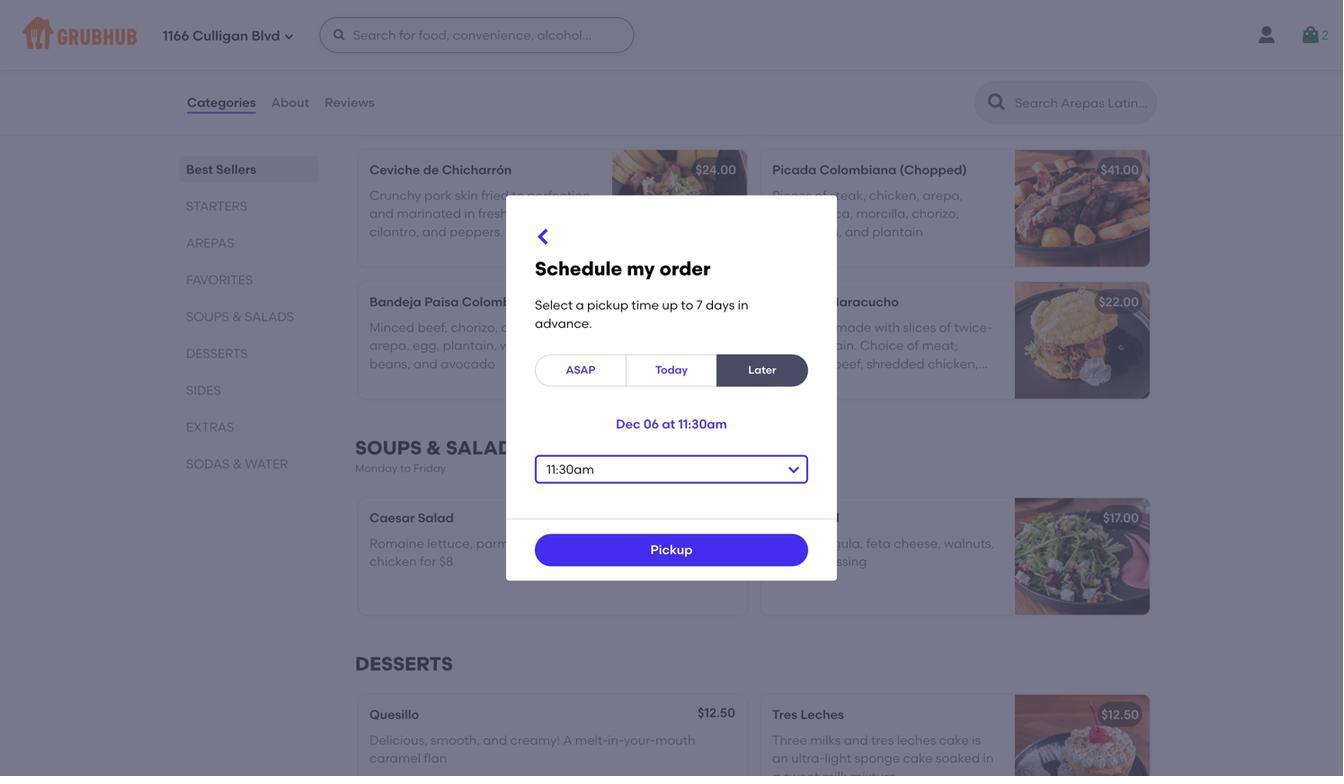 Task type: vqa. For each thing, say whether or not it's contained in the screenshot.
SALADS in the SOUPS & SALADS Monday to Friday
yes



Task type: locate. For each thing, give the bounding box(es) containing it.
0 vertical spatial salads
[[245, 309, 294, 325]]

starters
[[186, 199, 247, 214]]

0 horizontal spatial salads
[[245, 309, 294, 325]]

1 horizontal spatial soups
[[355, 437, 422, 460]]

0 vertical spatial rice,
[[815, 59, 841, 75]]

sweet
[[784, 770, 819, 777]]

1 horizontal spatial in
[[738, 298, 749, 313]]

and inside salted rice, chicken, beef, shrimp and green onion. served with french fries
[[772, 78, 797, 93]]

0 vertical spatial in
[[464, 206, 475, 221]]

beef, up the mashed
[[502, 56, 532, 71]]

1166
[[163, 28, 189, 44]]

$15.00 +
[[693, 509, 739, 524]]

crunchy pork skin fried to perfection and marinated in fresh lime, onion, cilantro, and peppers. served with avocado, and fried green plantains
[[370, 188, 590, 258]]

1 horizontal spatial arepa,
[[923, 188, 963, 203]]

& up desserts tab
[[232, 309, 242, 325]]

in-
[[608, 733, 624, 748]]

arepa, inside pieces of steak, chicken, arepa, potato, yuca, morcilla, chorizo, chicharron, and plantain
[[923, 188, 963, 203]]

shrimp
[[930, 59, 972, 75]]

categories button
[[186, 70, 257, 135]]

served down lime,
[[506, 224, 548, 240]]

to for salads
[[400, 462, 411, 475]]

1 vertical spatial to
[[681, 298, 693, 313]]

in right days
[[738, 298, 749, 313]]

in inside three milks and tres leches cake is an ultra-light sponge cake soaked in a sweet milk mixture
[[983, 751, 994, 767]]

soups & salads
[[186, 309, 294, 325]]

0 vertical spatial to
[[512, 188, 524, 203]]

add
[[680, 536, 706, 551]]

1 vertical spatial arepa,
[[370, 338, 410, 354]]

1 horizontal spatial served
[[878, 78, 920, 93]]

chorizo,
[[912, 206, 959, 221], [451, 320, 498, 335]]

1 horizontal spatial chicharron,
[[772, 224, 842, 240]]

1 horizontal spatial green
[[800, 78, 835, 93]]

$24.00
[[696, 162, 736, 178]]

today
[[655, 364, 688, 377]]

select
[[535, 298, 573, 313]]

starters tab
[[186, 197, 312, 216]]

0 horizontal spatial green
[[488, 243, 524, 258]]

arepa, inside minced beef, chorizo, chicharron, arepa, egg, plantain, white rice, red beans, and avocado
[[370, 338, 410, 354]]

beef, inside marinated eye-round beef, cooked with raw brown sugar, and wine sauce with mashed potatoes
[[502, 56, 532, 71]]

fried up fresh
[[481, 188, 509, 203]]

chicken,
[[844, 59, 894, 75], [869, 188, 920, 203]]

& up friday
[[426, 437, 441, 460]]

2 vertical spatial to
[[400, 462, 411, 475]]

to left friday
[[400, 462, 411, 475]]

svg image
[[1300, 24, 1322, 46], [332, 28, 347, 42], [284, 31, 295, 42], [533, 226, 555, 248]]

in inside crunchy pork skin fried to perfection and marinated in fresh lime, onion, cilantro, and peppers. served with avocado, and fried green plantains
[[464, 206, 475, 221]]

salads inside tab
[[245, 309, 294, 325]]

chicharron, up white
[[501, 320, 571, 335]]

salad up arugula,
[[804, 511, 840, 526]]

desserts up 'quesillo'
[[355, 653, 453, 676]]

dec 06 at 11:30am button
[[616, 408, 727, 441]]

$12.50
[[698, 706, 735, 721], [1102, 708, 1139, 723]]

monday
[[355, 462, 398, 475]]

1 horizontal spatial $12.50
[[1102, 708, 1139, 723]]

peppers.
[[450, 224, 503, 240]]

1 horizontal spatial to
[[512, 188, 524, 203]]

and inside marinated eye-round beef, cooked with raw brown sugar, and wine sauce with mashed potatoes
[[370, 74, 394, 89]]

0 horizontal spatial chorizo,
[[451, 320, 498, 335]]

soups inside tab
[[186, 309, 229, 325]]

cheese, right feta
[[894, 536, 941, 551]]

about
[[271, 95, 309, 110]]

and inside three milks and tres leches cake is an ultra-light sponge cake soaked in a sweet milk mixture
[[844, 733, 868, 748]]

dressing
[[816, 554, 867, 570]]

0 vertical spatial soups
[[186, 309, 229, 325]]

chorizo, up plantain
[[912, 206, 959, 221]]

1 horizontal spatial beef,
[[502, 56, 532, 71]]

your-
[[624, 733, 655, 748]]

0 vertical spatial served
[[878, 78, 920, 93]]

with left croutons.
[[592, 536, 618, 551]]

egg,
[[413, 338, 440, 354]]

soups up monday
[[355, 437, 422, 460]]

with
[[584, 56, 609, 71], [468, 74, 494, 89], [923, 78, 949, 93], [551, 224, 577, 240], [592, 536, 618, 551]]

0 horizontal spatial chicharron,
[[501, 320, 571, 335]]

1 vertical spatial green
[[488, 243, 524, 258]]

& left water
[[233, 457, 242, 472]]

de
[[423, 162, 439, 178]]

rice, left red
[[536, 338, 562, 354]]

bandeja paisa colombian dish image
[[612, 282, 747, 399]]

cheese, right the parmesan at left bottom
[[542, 536, 589, 551]]

desserts up sides
[[186, 346, 248, 361]]

rice, up onion.
[[815, 59, 841, 75]]

1 vertical spatial a
[[772, 770, 781, 777]]

quesillo
[[370, 708, 419, 723]]

best
[[186, 162, 213, 177]]

yuca,
[[820, 206, 853, 221]]

croutons.
[[621, 536, 677, 551]]

salads up friday
[[446, 437, 524, 460]]

cheese, inside romaine lettuce, parmesan cheese, with croutons. add chicken for $8
[[542, 536, 589, 551]]

lime,
[[511, 206, 540, 221]]

0 horizontal spatial soups
[[186, 309, 229, 325]]

1 horizontal spatial cake
[[939, 733, 969, 748]]

$15.00
[[693, 509, 731, 524]]

soups for soups & salads
[[186, 309, 229, 325]]

1 vertical spatial chicken,
[[869, 188, 920, 203]]

cake up soaked
[[939, 733, 969, 748]]

salad
[[418, 511, 454, 526], [804, 511, 840, 526]]

salads inside soups & salads monday to friday
[[446, 437, 524, 460]]

main navigation navigation
[[0, 0, 1343, 70]]

sides
[[186, 383, 221, 398]]

$41.00
[[1101, 162, 1139, 178]]

1 salad from the left
[[418, 511, 454, 526]]

beets, arugula, feta cheese,  walnuts, & beet dressing
[[772, 536, 995, 570]]

beef, left shrimp at the right top of page
[[897, 59, 927, 75]]

to inside crunchy pork skin fried to perfection and marinated in fresh lime, onion, cilantro, and peppers. served with avocado, and fried green plantains
[[512, 188, 524, 203]]

chorizo, inside pieces of steak, chicken, arepa, potato, yuca, morcilla, chorizo, chicharron, and plantain
[[912, 206, 959, 221]]

06
[[644, 417, 659, 432]]

tres
[[871, 733, 894, 748]]

chorizo, inside minced beef, chorizo, chicharron, arepa, egg, plantain, white rice, red beans, and avocado
[[451, 320, 498, 335]]

to up lime,
[[512, 188, 524, 203]]

in down skin
[[464, 206, 475, 221]]

2 vertical spatial in
[[983, 751, 994, 767]]

with down the onion,
[[551, 224, 577, 240]]

green down salted
[[800, 78, 835, 93]]

0 horizontal spatial to
[[400, 462, 411, 475]]

2 horizontal spatial beef,
[[897, 59, 927, 75]]

and
[[370, 74, 394, 89], [772, 78, 797, 93], [370, 206, 394, 221], [422, 224, 447, 240], [845, 224, 869, 240], [430, 243, 454, 258], [414, 357, 438, 372], [483, 733, 507, 748], [844, 733, 868, 748]]

arepas
[[186, 236, 234, 251]]

1 horizontal spatial desserts
[[355, 653, 453, 676]]

caramel
[[370, 751, 421, 767]]

sodas
[[186, 457, 230, 472]]

1 vertical spatial cake
[[903, 751, 933, 767]]

rice, inside minced beef, chorizo, chicharron, arepa, egg, plantain, white rice, red beans, and avocado
[[536, 338, 562, 354]]

0 horizontal spatial a
[[576, 298, 584, 313]]

cake
[[939, 733, 969, 748], [903, 751, 933, 767]]

salads
[[245, 309, 294, 325], [446, 437, 524, 460]]

cheese, for walnuts,
[[894, 536, 941, 551]]

picada colombiana (chopped)
[[772, 162, 967, 178]]

salted
[[772, 59, 812, 75]]

pieces
[[772, 188, 812, 203]]

& inside tab
[[233, 457, 242, 472]]

1 vertical spatial chicharron,
[[501, 320, 571, 335]]

0 horizontal spatial rice,
[[536, 338, 562, 354]]

1 horizontal spatial chorizo,
[[912, 206, 959, 221]]

paisa
[[424, 295, 459, 310]]

chicken, up onion.
[[844, 59, 894, 75]]

1 vertical spatial served
[[506, 224, 548, 240]]

beets,
[[772, 536, 809, 551]]

1 vertical spatial soups
[[355, 437, 422, 460]]

white
[[500, 338, 533, 354]]

0 vertical spatial arepa,
[[923, 188, 963, 203]]

2 horizontal spatial to
[[681, 298, 693, 313]]

brown
[[638, 56, 676, 71]]

arugula,
[[812, 536, 863, 551]]

to inside soups & salads monday to friday
[[400, 462, 411, 475]]

pieces of steak, chicken, arepa, potato, yuca, morcilla, chorizo, chicharron, and plantain
[[772, 188, 963, 240]]

1 horizontal spatial salads
[[446, 437, 524, 460]]

soups & salads monday to friday
[[355, 437, 524, 475]]

arepa, for minced beef, chorizo, chicharron, arepa, egg, plantain, white rice, red beans, and avocado
[[370, 338, 410, 354]]

colombian
[[462, 295, 531, 310]]

plantain
[[872, 224, 923, 240]]

with up potatoes
[[584, 56, 609, 71]]

in inside select a pickup time up to 7 days in advance.
[[738, 298, 749, 313]]

svg image inside 2 button
[[1300, 24, 1322, 46]]

crunchy
[[370, 188, 421, 203]]

0 vertical spatial cake
[[939, 733, 969, 748]]

1 vertical spatial chorizo,
[[451, 320, 498, 335]]

to left the 7
[[681, 298, 693, 313]]

picada
[[772, 162, 817, 178]]

chicharron, inside minced beef, chorizo, chicharron, arepa, egg, plantain, white rice, red beans, and avocado
[[501, 320, 571, 335]]

salads for soups & salads monday to friday
[[446, 437, 524, 460]]

0 vertical spatial a
[[576, 298, 584, 313]]

1 horizontal spatial rice,
[[815, 59, 841, 75]]

2 horizontal spatial in
[[983, 751, 994, 767]]

1 horizontal spatial a
[[772, 770, 781, 777]]

light
[[825, 751, 852, 767]]

0 vertical spatial fried
[[481, 188, 509, 203]]

salad up lettuce,
[[418, 511, 454, 526]]

skin
[[455, 188, 478, 203]]

chicharron, inside pieces of steak, chicken, arepa, potato, yuca, morcilla, chorizo, chicharron, and plantain
[[772, 224, 842, 240]]

1 cheese, from the left
[[542, 536, 589, 551]]

0 horizontal spatial beef,
[[418, 320, 448, 335]]

leches
[[801, 708, 844, 723]]

1 vertical spatial salads
[[446, 437, 524, 460]]

cake down leches
[[903, 751, 933, 767]]

a up advance.
[[576, 298, 584, 313]]

a inside three milks and tres leches cake is an ultra-light sponge cake soaked in a sweet milk mixture
[[772, 770, 781, 777]]

green down "peppers."
[[488, 243, 524, 258]]

chicharron, down potato,
[[772, 224, 842, 240]]

fried
[[481, 188, 509, 203], [457, 243, 485, 258]]

arepa, up beans,
[[370, 338, 410, 354]]

delicious,
[[370, 733, 428, 748]]

beef, up egg,
[[418, 320, 448, 335]]

served right onion.
[[878, 78, 920, 93]]

beef, for round
[[502, 56, 532, 71]]

0 vertical spatial desserts
[[186, 346, 248, 361]]

fried down "peppers."
[[457, 243, 485, 258]]

pickup button
[[535, 534, 808, 567]]

$17.00
[[1103, 511, 1139, 526]]

soups & salads tab
[[186, 307, 312, 326]]

2 cheese, from the left
[[894, 536, 941, 551]]

& inside soups & salads monday to friday
[[426, 437, 441, 460]]

a
[[576, 298, 584, 313], [772, 770, 781, 777]]

in right soaked
[[983, 751, 994, 767]]

beef, inside salted rice, chicken, beef, shrimp and green onion. served with french fries
[[897, 59, 927, 75]]

mashed
[[497, 74, 546, 89]]

1 vertical spatial rice,
[[536, 338, 562, 354]]

a down an
[[772, 770, 781, 777]]

raw
[[612, 56, 635, 71]]

feta
[[866, 536, 891, 551]]

chorizo, up plantain,
[[451, 320, 498, 335]]

& left beet
[[772, 554, 782, 570]]

soups down favorites
[[186, 309, 229, 325]]

arepa, down (chopped)
[[923, 188, 963, 203]]

walnuts,
[[944, 536, 995, 551]]

soups inside soups & salads monday to friday
[[355, 437, 422, 460]]

desserts
[[186, 346, 248, 361], [355, 653, 453, 676]]

0 vertical spatial chicharron,
[[772, 224, 842, 240]]

0 horizontal spatial desserts
[[186, 346, 248, 361]]

picada colombiana (chopped) image
[[1015, 150, 1150, 267]]

0 horizontal spatial in
[[464, 206, 475, 221]]

green
[[800, 78, 835, 93], [488, 243, 524, 258]]

sodas & water
[[186, 457, 288, 472]]

1 vertical spatial in
[[738, 298, 749, 313]]

smooth,
[[431, 733, 480, 748]]

1 horizontal spatial cheese,
[[894, 536, 941, 551]]

beet salad image
[[1015, 499, 1150, 615]]

a inside select a pickup time up to 7 days in advance.
[[576, 298, 584, 313]]

with down shrimp at the right top of page
[[923, 78, 949, 93]]

2 salad from the left
[[804, 511, 840, 526]]

0 horizontal spatial salad
[[418, 511, 454, 526]]

cheese, inside beets, arugula, feta cheese,  walnuts, & beet dressing
[[894, 536, 941, 551]]

0 horizontal spatial arepa,
[[370, 338, 410, 354]]

& inside tab
[[232, 309, 242, 325]]

green inside crunchy pork skin fried to perfection and marinated in fresh lime, onion, cilantro, and peppers. served with avocado, and fried green plantains
[[488, 243, 524, 258]]

0 vertical spatial chicken,
[[844, 59, 894, 75]]

and inside pieces of steak, chicken, arepa, potato, yuca, morcilla, chorizo, chicharron, and plantain
[[845, 224, 869, 240]]

0 vertical spatial green
[[800, 78, 835, 93]]

bandeja
[[370, 295, 421, 310]]

0 horizontal spatial cheese,
[[542, 536, 589, 551]]

chicken, up morcilla, at the top of page
[[869, 188, 920, 203]]

0 vertical spatial chorizo,
[[912, 206, 959, 221]]

beef,
[[502, 56, 532, 71], [897, 59, 927, 75], [418, 320, 448, 335]]

salads down "favorites" tab
[[245, 309, 294, 325]]

beet salad
[[772, 511, 840, 526]]

mixture
[[850, 770, 896, 777]]

1 horizontal spatial salad
[[804, 511, 840, 526]]

0 horizontal spatial served
[[506, 224, 548, 240]]

asap button
[[535, 354, 627, 387]]

salad for beet salad
[[804, 511, 840, 526]]



Task type: describe. For each thing, give the bounding box(es) containing it.
sellers
[[216, 162, 256, 177]]

arroz de la casa image
[[1015, 18, 1150, 135]]

an
[[772, 751, 788, 767]]

three milks and tres leches cake is an ultra-light sponge cake soaked in a sweet milk mixture
[[772, 733, 994, 777]]

asap
[[566, 364, 596, 377]]

ceviche de chicharrón
[[370, 162, 512, 178]]

7
[[696, 298, 703, 313]]

served inside crunchy pork skin fried to perfection and marinated in fresh lime, onion, cilantro, and peppers. served with avocado, and fried green plantains
[[506, 224, 548, 240]]

soups for soups & salads monday to friday
[[355, 437, 422, 460]]

and inside delicious, smooth, and creamy! a melt-in-your-mouth caramel flan
[[483, 733, 507, 748]]

cheese, for with
[[542, 536, 589, 551]]

lettuce,
[[427, 536, 473, 551]]

extras
[[186, 420, 234, 435]]

with inside crunchy pork skin fried to perfection and marinated in fresh lime, onion, cilantro, and peppers. served with avocado, and fried green plantains
[[551, 224, 577, 240]]

pickup
[[587, 298, 629, 313]]

1 vertical spatial desserts
[[355, 653, 453, 676]]

favorites
[[186, 272, 253, 288]]

bandeja paisa colombian dish
[[370, 295, 560, 310]]

french
[[952, 78, 991, 93]]

desserts tab
[[186, 344, 312, 363]]

beef, inside minced beef, chorizo, chicharron, arepa, egg, plantain, white rice, red beans, and avocado
[[418, 320, 448, 335]]

melt-
[[575, 733, 608, 748]]

potatoes
[[549, 74, 605, 89]]

onion.
[[838, 78, 875, 93]]

round
[[463, 56, 499, 71]]

patacón maracucho image
[[1015, 282, 1150, 399]]

reviews
[[325, 95, 375, 110]]

chicken, inside salted rice, chicken, beef, shrimp and green onion. served with french fries
[[844, 59, 894, 75]]

three
[[772, 733, 807, 748]]

for
[[420, 554, 436, 570]]

best sellers tab
[[186, 160, 312, 179]]

up
[[662, 298, 678, 313]]

chicken, inside pieces of steak, chicken, arepa, potato, yuca, morcilla, chorizo, chicharron, and plantain
[[869, 188, 920, 203]]

potato,
[[772, 206, 817, 221]]

desserts inside tab
[[186, 346, 248, 361]]

salted rice, chicken, beef, shrimp and green onion. served with french fries
[[772, 59, 991, 111]]

romaine lettuce, parmesan cheese, with croutons. add chicken for $8
[[370, 536, 706, 570]]

rice, inside salted rice, chicken, beef, shrimp and green onion. served with french fries
[[815, 59, 841, 75]]

search icon image
[[986, 92, 1008, 113]]

sponge
[[855, 751, 900, 767]]

steak,
[[830, 188, 866, 203]]

salad for caesar salad
[[418, 511, 454, 526]]

and inside minced beef, chorizo, chicharron, arepa, egg, plantain, white rice, red beans, and avocado
[[414, 357, 438, 372]]

fresh
[[478, 206, 508, 221]]

fries
[[772, 96, 798, 111]]

minced beef, chorizo, chicharron, arepa, egg, plantain, white rice, red beans, and avocado
[[370, 320, 586, 372]]

salted rice, chicken, beef, shrimp and green onion. served with french fries button
[[762, 18, 1150, 135]]

1 vertical spatial fried
[[457, 243, 485, 258]]

avocado
[[441, 357, 495, 372]]

ultra-
[[791, 751, 825, 767]]

1166 culligan blvd
[[163, 28, 280, 44]]

caesar salad
[[370, 511, 454, 526]]

with inside salted rice, chicken, beef, shrimp and green onion. served with french fries
[[923, 78, 949, 93]]

chicharrón
[[442, 162, 512, 178]]

onion,
[[543, 206, 580, 221]]

colombiana
[[820, 162, 897, 178]]

Search Arepas Latin Cuisine search field
[[1013, 94, 1151, 111]]

sides tab
[[186, 381, 312, 400]]

11:30am
[[678, 417, 727, 432]]

ceviche de chicharrón image
[[612, 150, 747, 267]]

avocado,
[[370, 243, 427, 258]]

extras tab
[[186, 418, 312, 437]]

at
[[662, 417, 675, 432]]

water
[[245, 457, 288, 472]]

asado negro
[[370, 30, 451, 46]]

arepas tab
[[186, 234, 312, 253]]

2 button
[[1300, 19, 1329, 51]]

with down round
[[468, 74, 494, 89]]

mouth
[[655, 733, 695, 748]]

$8
[[439, 554, 453, 570]]

perfection
[[527, 188, 590, 203]]

morcilla,
[[856, 206, 909, 221]]

of
[[815, 188, 827, 203]]

to for skin
[[512, 188, 524, 203]]

my
[[627, 258, 655, 281]]

pickup
[[650, 543, 693, 558]]

select a pickup time up to 7 days in advance.
[[535, 298, 749, 331]]

maracucho
[[828, 295, 899, 310]]

beet
[[785, 554, 813, 570]]

& for soups & salads monday to friday
[[426, 437, 441, 460]]

marinated eye-round beef, cooked with raw brown sugar, and wine sauce with mashed potatoes
[[370, 56, 716, 89]]

0 horizontal spatial $12.50
[[698, 706, 735, 721]]

beans,
[[370, 357, 410, 372]]

favorites tab
[[186, 271, 312, 290]]

culligan
[[193, 28, 248, 44]]

soaked
[[936, 751, 980, 767]]

with inside romaine lettuce, parmesan cheese, with croutons. add chicken for $8
[[592, 536, 618, 551]]

green inside salted rice, chicken, beef, shrimp and green onion. served with french fries
[[800, 78, 835, 93]]

order
[[660, 258, 711, 281]]

milks
[[810, 733, 841, 748]]

in for order
[[738, 298, 749, 313]]

tres leches image
[[1015, 695, 1150, 777]]

& for soups & salads
[[232, 309, 242, 325]]

caesar
[[370, 511, 415, 526]]

friday
[[414, 462, 446, 475]]

served inside salted rice, chicken, beef, shrimp and green onion. served with french fries
[[878, 78, 920, 93]]

to inside select a pickup time up to 7 days in advance.
[[681, 298, 693, 313]]

salads for soups & salads
[[245, 309, 294, 325]]

sodas & water tab
[[186, 455, 312, 474]]

beef, for chicken,
[[897, 59, 927, 75]]

parmesan
[[476, 536, 539, 551]]

& inside beets, arugula, feta cheese,  walnuts, & beet dressing
[[772, 554, 782, 570]]

leches
[[897, 733, 936, 748]]

blvd
[[251, 28, 280, 44]]

red
[[565, 338, 586, 354]]

minced
[[370, 320, 415, 335]]

milk
[[822, 770, 847, 777]]

0 horizontal spatial cake
[[903, 751, 933, 767]]

sugar,
[[679, 56, 716, 71]]

patacón maracucho
[[772, 295, 899, 310]]

wine
[[397, 74, 425, 89]]

in for chicharrón
[[464, 206, 475, 221]]

arepa, for pieces of steak, chicken, arepa, potato, yuca, morcilla, chorizo, chicharron, and plantain
[[923, 188, 963, 203]]

tres leches
[[772, 708, 844, 723]]

flan
[[424, 751, 447, 767]]

& for sodas & water
[[233, 457, 242, 472]]

reviews button
[[324, 70, 376, 135]]

about button
[[270, 70, 310, 135]]

$22.00
[[1099, 295, 1139, 310]]



